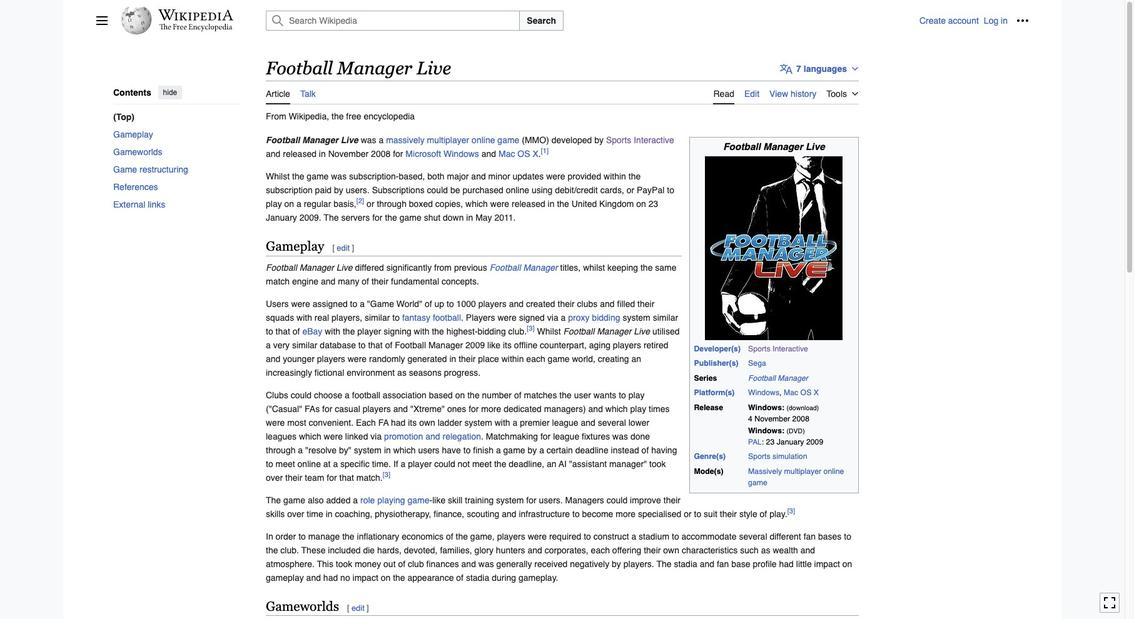 Task type: locate. For each thing, give the bounding box(es) containing it.
through inside the or through boxed copies, which were released in the united kingdom on 23 january 2009. the servers for the game shut down in may 2011.
[[377, 199, 407, 209]]

were inside in order to manage the inflationary economics of the game, players were required to construct a stadium to accommodate several different fan bases to the club. these included die hards, devoted, families, glory hunters and corporates, each offering their own characteristics such as wealth and atmosphere. this took money out of club finances and was generally received negatively by players. the stadia and fan base profile had little impact on gameplay and had no impact on the appearance of stadia during gameplay.
[[528, 531, 547, 541]]

2 horizontal spatial similar
[[653, 312, 678, 322]]

1 horizontal spatial had
[[391, 418, 406, 428]]

1 horizontal spatial [
[[347, 603, 349, 613]]

x
[[533, 149, 538, 159], [814, 389, 819, 397]]

. inside 'football manager live was a massively multiplayer online game (mmo) developed by sports interactive and released in november 2008 for microsoft windows and mac os x . [1]'
[[538, 149, 541, 159]]

in order to manage the inflationary economics of the game, players were required to construct a stadium to accommodate several different fan bases to the club. these included die hards, devoted, families, glory hunters and corporates, each offering their own characteristics such as wealth and atmosphere. this took money out of club finances and was generally received negatively by players. the stadia and fan base profile had little impact on gameplay and had no impact on the appearance of stadia during gameplay.
[[266, 531, 852, 583]]

could inside . matchmaking for league fixtures was done through a "resolve by" system in which users have to finish a game by a certain deadline instead of having to meet online at a specific time. if a player could not meet the deadline, an ai "assistant manager" took over their team for that match.
[[434, 459, 455, 469]]

by down offering
[[612, 559, 621, 569]]

1 horizontal spatial its
[[503, 340, 512, 350]]

a inside in order to manage the inflationary economics of the game, players were required to construct a stadium to accommodate several different fan bases to the club. these included die hards, devoted, families, glory hunters and corporates, each offering their own characteristics such as wealth and atmosphere. this took money out of club finances and was generally received negatively by players. the stadia and fan base profile had little impact on gameplay and had no impact on the appearance of stadia during gameplay.
[[631, 531, 636, 541]]

0 horizontal spatial bidding
[[478, 326, 506, 336]]

to down squads
[[266, 326, 273, 336]]

gameplay inside gameplay link
[[113, 129, 153, 139]]

in right log
[[1001, 16, 1008, 26]]

gameworlds link
[[113, 143, 241, 160]]

0 vertical spatial released
[[283, 149, 316, 159]]

within inside utilised a very similar database to that of football manager 2009 like its offline counterpart, aging players retired and younger players were randomly generated in their place within each game world, creating an increasingly fictional environment as seasons progress.
[[501, 354, 524, 364]]

create
[[919, 16, 946, 26]]

system inside . matchmaking for league fixtures was done through a "resolve by" system in which users have to finish a game by a certain deadline instead of having to meet online at a specific time. if a player could not meet the deadline, an ai "assistant manager" took over their team for that match.
[[354, 445, 382, 455]]

0 horizontal spatial os
[[518, 149, 530, 159]]

premier
[[520, 418, 550, 428]]

. up the finish
[[481, 431, 483, 441]]

[3] link for role playing game
[[787, 507, 795, 515]]

game left (mmo)
[[498, 135, 519, 145]]

manager down wikipedia,
[[302, 135, 338, 145]]

to
[[667, 185, 674, 195], [350, 299, 357, 309], [447, 299, 454, 309], [392, 312, 400, 322], [266, 326, 273, 336], [358, 340, 366, 350], [619, 390, 626, 400], [463, 445, 471, 455], [266, 459, 273, 469], [572, 509, 580, 519], [694, 509, 701, 519], [298, 531, 306, 541], [584, 531, 591, 541], [672, 531, 679, 541], [844, 531, 851, 541]]

23 inside the or through boxed copies, which were released in the united kingdom on 23 january 2009. the servers for the game shut down in may 2011.
[[648, 199, 658, 209]]

2008 inside 'football manager live was a massively multiplayer online game (mmo) developed by sports interactive and released in november 2008 for microsoft windows and mac os x . [1]'
[[371, 149, 390, 159]]

manager inside utilised a very similar database to that of football manager 2009 like its offline counterpart, aging players retired and younger players were randomly generated in their place within each game world, creating an increasingly fictional environment as seasons progress.
[[428, 340, 463, 350]]

0 vertical spatial the
[[324, 212, 339, 222]]

differed
[[355, 262, 384, 272]]

. inside . matchmaking for league fixtures was done through a "resolve by" system in which users have to finish a game by a certain deadline instead of having to meet online at a specific time. if a player could not meet the deadline, an ai "assistant manager" took over their team for that match.
[[481, 431, 483, 441]]

1 horizontal spatial windows
[[748, 389, 779, 397]]

a
[[379, 135, 384, 145], [297, 199, 301, 209], [360, 299, 365, 309], [561, 312, 566, 322], [266, 340, 271, 350], [345, 390, 350, 400], [513, 418, 518, 428], [298, 445, 303, 455], [496, 445, 501, 455], [539, 445, 544, 455], [333, 459, 338, 469], [401, 459, 406, 469], [353, 495, 358, 505], [631, 531, 636, 541]]

an inside . matchmaking for league fixtures was done through a "resolve by" system in which users have to finish a game by a certain deadline instead of having to meet online at a specific time. if a player could not meet the deadline, an ai "assistant manager" took over their team for that match.
[[547, 459, 556, 469]]

with up matchmaking
[[495, 418, 510, 428]]

own down stadium
[[663, 545, 679, 555]]

ones
[[447, 404, 466, 414]]

fan
[[804, 531, 816, 541], [717, 559, 729, 569]]

2 vertical spatial .
[[481, 431, 483, 441]]

devoted,
[[404, 545, 438, 555]]

over up skills
[[266, 473, 283, 483]]

leagues
[[266, 431, 297, 441]]

football down proxy
[[563, 326, 594, 336]]

were inside whilst the game was subscription-based, both major and minor updates were provided within the subscription paid by users. subscriptions could be purchased online using debit/credit cards, or paypal to play on a regular basis,
[[546, 171, 565, 181]]

1 vertical spatial bidding
[[478, 326, 506, 336]]

paid
[[315, 185, 332, 195]]

training
[[465, 495, 494, 505]]

1 horizontal spatial 23
[[766, 438, 775, 447]]

0 vertical spatial 23
[[648, 199, 658, 209]]

0 horizontal spatial edit
[[337, 243, 350, 252]]

was down glory
[[478, 559, 494, 569]]

fixtures
[[582, 431, 610, 441]]

0 vertical spatial that
[[276, 326, 290, 336]]

football inside 'clubs could choose a football association based on the number of matches the user wants to play ("casual" fas for casual players and "xtreme" ones for more dedicated managers) and which play times were most convenient. each fa had its own ladder system with a premier league and several lower leagues which were linked via'
[[352, 390, 380, 400]]

microsoft
[[406, 149, 441, 159]]

0 vertical spatial mac
[[499, 149, 515, 159]]

[3] inside "-like skill training system for users. managers could improve their skills over time in coaching, physiotherapy, finance, scouting and infrastructure to become more specialised or to suit their style of play. [3]"
[[787, 507, 795, 515]]

0 horizontal spatial gameplay
[[113, 129, 153, 139]]

similar up 'younger'
[[292, 340, 317, 350]]

several inside in order to manage the inflationary economics of the game, players were required to construct a stadium to accommodate several different fan bases to the club. these included die hards, devoted, families, glory hunters and corporates, each offering their own characteristics such as wealth and atmosphere. this took money out of club finances and was generally received negatively by players. the stadia and fan base profile had little impact on gameplay and had no impact on the appearance of stadia during gameplay.
[[739, 531, 767, 541]]

sports for sports simulation
[[748, 453, 770, 461]]

via
[[547, 312, 558, 322], [371, 431, 382, 441]]

football down edit
[[723, 142, 761, 153]]

with up ebay
[[297, 312, 312, 322]]

stadia left during
[[466, 573, 489, 583]]

os down (mmo)
[[518, 149, 530, 159]]

1 windows: from the top
[[748, 403, 785, 412]]

system down filled
[[623, 312, 650, 322]]

club
[[408, 559, 424, 569]]

were down "infrastructure"
[[528, 531, 547, 541]]

0 horizontal spatial football manager link
[[490, 262, 558, 272]]

that inside utilised a very similar database to that of football manager 2009 like its offline counterpart, aging players retired and younger players were randomly generated in their place within each game world, creating an increasingly fictional environment as seasons progress.
[[368, 340, 383, 350]]

1 horizontal spatial fan
[[804, 531, 816, 541]]

0 horizontal spatial several
[[598, 418, 626, 428]]

1 vertical spatial edit
[[351, 603, 365, 613]]

corporates,
[[545, 545, 588, 555]]

could inside 'clubs could choose a football association based on the number of matches the user wants to play ("casual" fas for casual players and "xtreme" ones for more dedicated managers) and which play times were most convenient. each fa had its own ladder system with a premier league and several lower leagues which were linked via'
[[291, 390, 312, 400]]

the inside titles, whilst keeping the same match engine and many of their fundamental concepts.
[[641, 262, 653, 272]]

0 horizontal spatial similar
[[292, 340, 317, 350]]

football manager live down view
[[723, 142, 825, 153]]

1 vertical spatial each
[[591, 545, 610, 555]]

over inside . matchmaking for league fixtures was done through a "resolve by" system in which users have to finish a game by a certain deadline instead of having to meet online at a specific time. if a player could not meet the deadline, an ai "assistant manager" took over their team for that match.
[[266, 473, 283, 483]]

promotion and relegation link
[[384, 431, 481, 441]]

through down leagues
[[266, 445, 296, 455]]

2009 up 'simulation'
[[806, 438, 823, 447]]

gameplay
[[266, 573, 304, 583]]

to up signing
[[392, 312, 400, 322]]

fa
[[378, 418, 389, 428]]

2 vertical spatial or
[[684, 509, 692, 519]]

january
[[266, 212, 297, 222], [777, 438, 804, 447]]

that
[[276, 326, 290, 336], [368, 340, 383, 350], [339, 473, 354, 483]]

0 horizontal spatial .
[[461, 312, 463, 322]]

signing
[[384, 326, 411, 336]]

1 horizontal spatial january
[[777, 438, 804, 447]]

simulation
[[773, 453, 807, 461]]

0 vertical spatial over
[[266, 473, 283, 483]]

own inside in order to manage the inflationary economics of the game, players were required to construct a stadium to accommodate several different fan bases to the club. these included die hards, devoted, families, glory hunters and corporates, each offering their own characteristics such as wealth and atmosphere. this took money out of club finances and was generally received negatively by players. the stadia and fan base profile had little impact on gameplay and had no impact on the appearance of stadia during gameplay.
[[663, 545, 679, 555]]

1 horizontal spatial that
[[339, 473, 354, 483]]

proxy
[[568, 312, 590, 322]]

1 vertical spatial through
[[266, 445, 296, 455]]

1 horizontal spatial via
[[547, 312, 558, 322]]

1 vertical spatial gameplay
[[266, 239, 324, 254]]

0 vertical spatial or
[[627, 185, 634, 195]]

its inside utilised a very similar database to that of football manager 2009 like its offline counterpart, aging players retired and younger players were randomly generated in their place within each game world, creating an increasingly fictional environment as seasons progress.
[[503, 340, 512, 350]]

0 horizontal spatial more
[[481, 404, 501, 414]]

1 vertical spatial own
[[663, 545, 679, 555]]

encyclopedia
[[364, 111, 415, 121]]

1 vertical spatial like
[[432, 495, 446, 505]]

1 horizontal spatial 2009
[[806, 438, 823, 447]]

offering
[[612, 545, 641, 555]]

edit link
[[337, 243, 350, 252], [351, 603, 365, 613]]

multiplayer inside 'football manager live was a massively multiplayer online game (mmo) developed by sports interactive and released in november 2008 for microsoft windows and mac os x . [1]'
[[427, 135, 469, 145]]

and left many
[[321, 276, 335, 286]]

[ for gameplay
[[332, 243, 335, 252]]

the free encyclopedia image
[[159, 24, 232, 32]]

database
[[320, 340, 356, 350]]

gameworlds down gameplay at the left of the page
[[266, 599, 339, 614]]

by right the developed
[[594, 135, 604, 145]]

account
[[948, 16, 979, 26]]

football manager link up ,
[[748, 374, 808, 383]]

1 vertical spatial sports
[[748, 344, 770, 353]]

play.
[[769, 509, 787, 519]]

and
[[266, 149, 280, 159], [481, 149, 496, 159], [471, 171, 486, 181], [321, 276, 335, 286], [509, 299, 524, 309], [600, 299, 615, 309], [266, 354, 280, 364], [393, 404, 408, 414], [588, 404, 603, 414], [581, 418, 595, 428], [426, 431, 440, 441], [502, 509, 516, 519], [528, 545, 542, 555], [801, 545, 815, 555], [461, 559, 476, 569], [700, 559, 714, 569], [306, 573, 321, 583]]

on down paypal at right top
[[636, 199, 646, 209]]

0 horizontal spatial november
[[328, 149, 369, 159]]

was inside . matchmaking for league fixtures was done through a "resolve by" system in which users have to finish a game by a certain deadline instead of having to meet online at a specific time. if a player could not meet the deadline, an ai "assistant manager" took over their team for that match.
[[612, 431, 628, 441]]

gameplay down the 2009.
[[266, 239, 324, 254]]

1 vertical spatial via
[[371, 431, 382, 441]]

a right the if
[[401, 459, 406, 469]]

online inside whilst the game was subscription-based, both major and minor updates were provided within the subscription paid by users. subscriptions could be purchased online using debit/credit cards, or paypal to play on a regular basis,
[[506, 185, 529, 195]]

0 vertical spatial ]
[[352, 243, 354, 252]]

were up environment
[[348, 354, 367, 364]]

[ edit ] down servers at left
[[332, 243, 354, 252]]

0 vertical spatial sports interactive link
[[606, 135, 674, 145]]

multiplayer up microsoft windows link
[[427, 135, 469, 145]]

like up place
[[487, 340, 500, 350]]

1 horizontal spatial bidding
[[592, 312, 620, 322]]

interactive up paypal at right top
[[634, 135, 674, 145]]

a left role
[[353, 495, 358, 505]]

0 vertical spatial [
[[332, 243, 335, 252]]

own
[[419, 418, 435, 428], [663, 545, 679, 555]]

november right '4'
[[755, 415, 790, 424]]

several
[[598, 418, 626, 428], [739, 531, 767, 541]]

2011.
[[494, 212, 516, 222]]

2008 inside windows: (download) 4 november 2008 windows: (dvd) pal : 23 january 2009
[[792, 415, 809, 424]]

characteristics
[[682, 545, 738, 555]]

more inside "-like skill training system for users. managers could improve their skills over time in coaching, physiotherapy, finance, scouting and infrastructure to become more specialised or to suit their style of play. [3]"
[[616, 509, 636, 519]]

and left filled
[[600, 299, 615, 309]]

1 horizontal spatial impact
[[814, 559, 840, 569]]

own inside 'clubs could choose a football association based on the number of matches the user wants to play ("casual" fas for casual players and "xtreme" ones for more dedicated managers) and which play times were most convenient. each fa had its own ladder system with a premier league and several lower leagues which were linked via'
[[419, 418, 435, 428]]

1 horizontal spatial stadia
[[674, 559, 697, 569]]

gameplay inside football manager live element
[[266, 239, 324, 254]]

0 vertical spatial .
[[538, 149, 541, 159]]

had right fa
[[391, 418, 406, 428]]

1 horizontal spatial player
[[408, 459, 432, 469]]

Search Wikipedia search field
[[266, 11, 520, 31]]

had down wealth on the bottom
[[779, 559, 794, 569]]

players inside in order to manage the inflationary economics of the game, players were required to construct a stadium to accommodate several different fan bases to the club. these included die hards, devoted, families, glory hunters and corporates, each offering their own characteristics such as wealth and atmosphere. this took money out of club finances and was generally received negatively by players. the stadia and fan base profile had little impact on gameplay and had no impact on the appearance of stadia during gameplay.
[[497, 531, 525, 541]]

real
[[315, 312, 329, 322]]

for down massively
[[393, 149, 403, 159]]

football inside ebay with the player signing with the highest-bidding club. [3] whilst football manager live
[[563, 326, 594, 336]]

meet down leagues
[[276, 459, 295, 469]]

fan left the base
[[717, 559, 729, 569]]

hide button
[[158, 86, 182, 99]]

more down improve
[[616, 509, 636, 519]]

promotion and relegation
[[384, 431, 481, 441]]

to inside utilised a very similar database to that of football manager 2009 like its offline counterpart, aging players retired and younger players were randomly generated in their place within each game world, creating an increasingly fictional environment as seasons progress.
[[358, 340, 366, 350]]

fan left bases
[[804, 531, 816, 541]]

.
[[538, 149, 541, 159], [461, 312, 463, 322], [481, 431, 483, 441]]

1 horizontal spatial over
[[287, 509, 304, 519]]

of right out
[[398, 559, 405, 569]]

with up database
[[325, 326, 340, 336]]

0 horizontal spatial 2009
[[465, 340, 485, 350]]

role playing game link
[[360, 495, 429, 505]]

os inside 'football manager live was a massively multiplayer online game (mmo) developed by sports interactive and released in november 2008 for microsoft windows and mac os x . [1]'
[[518, 149, 530, 159]]

stadia down characteristics
[[674, 559, 697, 569]]

online inside 'football manager live was a massively multiplayer online game (mmo) developed by sports interactive and released in november 2008 for microsoft windows and mac os x . [1]'
[[472, 135, 495, 145]]

0 horizontal spatial ]
[[352, 243, 354, 252]]

0 vertical spatial league
[[552, 418, 578, 428]]

0 vertical spatial fan
[[804, 531, 816, 541]]

0 horizontal spatial that
[[276, 326, 290, 336]]

football down up at the top of the page
[[433, 312, 461, 322]]

had left no
[[323, 573, 338, 583]]

series
[[694, 374, 717, 383]]

in inside utilised a very similar database to that of football manager 2009 like its offline counterpart, aging players retired and younger players were randomly generated in their place within each game world, creating an increasingly fictional environment as seasons progress.
[[449, 354, 456, 364]]

]
[[352, 243, 354, 252], [367, 603, 369, 613]]

for up "infrastructure"
[[526, 495, 537, 505]]

similar inside users were assigned to a "game world" of up to 1000 players and created their clubs and filled their squads with real players, similar to
[[365, 312, 390, 322]]

through down "subscriptions"
[[377, 199, 407, 209]]

0 vertical spatial through
[[377, 199, 407, 209]]

similar down "game
[[365, 312, 390, 322]]

deadline
[[575, 445, 608, 455]]

finance,
[[434, 509, 464, 519]]

7 languages
[[796, 64, 847, 74]]

1 vertical spatial took
[[336, 559, 352, 569]]

were inside utilised a very similar database to that of football manager 2009 like its offline counterpart, aging players retired and younger players were randomly generated in their place within each game world, creating an increasingly fictional environment as seasons progress.
[[348, 354, 367, 364]]

2 horizontal spatial [3]
[[787, 507, 795, 515]]

-
[[429, 495, 432, 505]]

0 vertical spatial windows:
[[748, 403, 785, 412]]

mac right ,
[[784, 389, 798, 397]]

which down purchased
[[465, 199, 488, 209]]

1 horizontal spatial edit link
[[351, 603, 365, 613]]

[ edit ] for gameplay
[[332, 243, 354, 252]]

x left [1] link
[[533, 149, 538, 159]]

1 horizontal spatial [3] link
[[527, 324, 535, 333]]

[3] link
[[527, 324, 535, 333], [383, 470, 390, 479], [787, 507, 795, 515]]

its inside 'clubs could choose a football association based on the number of matches the user wants to play ("casual" fas for casual players and "xtreme" ones for more dedicated managers) and which play times were most convenient. each fa had its own ladder system with a premier league and several lower leagues which were linked via'
[[408, 418, 417, 428]]

world,
[[572, 354, 595, 364]]

their inside in order to manage the inflationary economics of the game, players were required to construct a stadium to accommodate several different fan bases to the club. these included die hards, devoted, families, glory hunters and corporates, each offering their own characteristics such as wealth and atmosphere. this took money out of club finances and was generally received negatively by players. the stadia and fan base profile had little impact on gameplay and had no impact on the appearance of stadia during gameplay.
[[644, 545, 661, 555]]

1 vertical spatial released
[[512, 199, 545, 209]]

] down servers at left
[[352, 243, 354, 252]]

[ for gameworlds
[[347, 603, 349, 613]]

1 horizontal spatial several
[[739, 531, 767, 541]]

1 horizontal spatial [3]
[[527, 324, 535, 333]]

number
[[482, 390, 512, 400]]

0 vertical spatial took
[[649, 459, 666, 469]]

in up "paid"
[[319, 149, 326, 159]]

for inside the or through boxed copies, which were released in the united kingdom on 23 january 2009. the servers for the game shut down in may 2011.
[[372, 212, 383, 222]]

or inside the or through boxed copies, which were released in the united kingdom on 23 january 2009. the servers for the game shut down in may 2011.
[[367, 199, 374, 209]]

players
[[466, 312, 495, 322]]

1 horizontal spatial gameworlds
[[266, 599, 339, 614]]

the up families, at the left bottom of the page
[[456, 531, 468, 541]]

or inside "-like skill training system for users. managers could improve their skills over time in coaching, physiotherapy, finance, scouting and infrastructure to become more specialised or to suit their style of play. [3]"
[[684, 509, 692, 519]]

1 horizontal spatial sports interactive link
[[748, 344, 808, 353]]

0 vertical spatial sports
[[606, 135, 631, 145]]

took down included on the left of the page
[[336, 559, 352, 569]]

or left the suit
[[684, 509, 692, 519]]

impact
[[814, 559, 840, 569], [353, 573, 378, 583]]

1 horizontal spatial the
[[324, 212, 339, 222]]

1 vertical spatial within
[[501, 354, 524, 364]]

for inside 'football manager live was a massively multiplayer online game (mmo) developed by sports interactive and released in november 2008 for microsoft windows and mac os x . [1]'
[[393, 149, 403, 159]]

1 vertical spatial league
[[553, 431, 579, 441]]

bases
[[818, 531, 842, 541]]

football up 'talk' link
[[266, 58, 333, 78]]

down
[[443, 212, 464, 222]]

january inside the or through boxed copies, which were released in the united kingdom on 23 january 2009. the servers for the game shut down in may 2011.
[[266, 212, 297, 222]]

both
[[427, 171, 445, 181]]

by inside 'football manager live was a massively multiplayer online game (mmo) developed by sports interactive and released in november 2008 for microsoft windows and mac os x . [1]'
[[594, 135, 604, 145]]

and right scouting
[[502, 509, 516, 519]]

subscription
[[266, 185, 313, 195]]

online
[[472, 135, 495, 145], [506, 185, 529, 195], [297, 459, 321, 469], [824, 467, 844, 476]]

live inside 'football manager live was a massively multiplayer online game (mmo) developed by sports interactive and released in november 2008 for microsoft windows and mac os x . [1]'
[[341, 135, 358, 145]]

multiplayer down "simulation" link
[[784, 467, 821, 476]]

2 vertical spatial that
[[339, 473, 354, 483]]

0 horizontal spatial edit link
[[337, 243, 350, 252]]

similar up utilised
[[653, 312, 678, 322]]

its
[[503, 340, 512, 350], [408, 418, 417, 428]]

united
[[572, 199, 597, 209]]

have
[[442, 445, 461, 455]]

within inside whilst the game was subscription-based, both major and minor updates were provided within the subscription paid by users. subscriptions could be purchased online using debit/credit cards, or paypal to play on a regular basis,
[[604, 171, 626, 181]]

of inside "-like skill training system for users. managers could improve their skills over time in coaching, physiotherapy, finance, scouting and infrastructure to become more specialised or to suit their style of play. [3]"
[[760, 509, 767, 519]]

which inside . matchmaking for league fixtures was done through a "resolve by" system in which users have to finish a game by a certain deadline instead of having to meet online at a specific time. if a player could not meet the deadline, an ai "assistant manager" took over their team for that match.
[[393, 445, 416, 455]]

on inside whilst the game was subscription-based, both major and minor updates were provided within the subscription paid by users. subscriptions could be purchased online using debit/credit cards, or paypal to play on a regular basis,
[[284, 199, 294, 209]]

to inside 'clubs could choose a football association based on the number of matches the user wants to play ("casual" fas for casual players and "xtreme" ones for more dedicated managers) and which play times were most convenient. each fa had its own ladder system with a premier league and several lower leagues which were linked via'
[[619, 390, 626, 400]]

to inside whilst the game was subscription-based, both major and minor updates were provided within the subscription paid by users. subscriptions could be purchased online using debit/credit cards, or paypal to play on a regular basis,
[[667, 185, 674, 195]]

gameworlds inside gameworlds link
[[113, 147, 162, 157]]

contents
[[113, 88, 151, 98]]

0 horizontal spatial like
[[432, 495, 446, 505]]

edit
[[744, 89, 759, 99]]

sega link
[[748, 359, 766, 368]]

online inside . matchmaking for league fixtures was done through a "resolve by" system in which users have to finish a game by a certain deadline instead of having to meet online at a specific time. if a player could not meet the deadline, an ai "assistant manager" took over their team for that match.
[[297, 459, 321, 469]]

same
[[655, 262, 677, 272]]

in inside . matchmaking for league fixtures was done through a "resolve by" system in which users have to finish a game by a certain deadline instead of having to meet online at a specific time. if a player could not meet the deadline, an ai "assistant manager" took over their team for that match.
[[384, 445, 391, 455]]

0 horizontal spatial or
[[367, 199, 374, 209]]

online inside massively multiplayer online game
[[824, 467, 844, 476]]

1 horizontal spatial took
[[649, 459, 666, 469]]

windows: up the :
[[748, 426, 785, 435]]

playing
[[377, 495, 405, 505]]

1 vertical spatial os
[[800, 389, 812, 397]]

users. inside whilst the game was subscription-based, both major and minor updates were provided within the subscription paid by users. subscriptions could be purchased online using debit/credit cards, or paypal to play on a regular basis,
[[346, 185, 370, 195]]

which inside the or through boxed copies, which were released in the united kingdom on 23 january 2009. the servers for the game shut down in may 2011.
[[465, 199, 488, 209]]

in up time.
[[384, 445, 391, 455]]

"resolve
[[305, 445, 337, 455]]

edit link for gameplay
[[337, 243, 350, 252]]

0 vertical spatial within
[[604, 171, 626, 181]]

football manager live main content
[[261, 56, 1029, 619]]

of inside system similar to that of
[[293, 326, 300, 336]]

the game also added a role playing game
[[266, 495, 429, 505]]

ebay with the player signing with the highest-bidding club. [3] whilst football manager live
[[302, 324, 650, 336]]

edit for gameworlds
[[351, 603, 365, 613]]

game down massively
[[748, 479, 767, 488]]

times
[[649, 404, 670, 414]]

0 vertical spatial own
[[419, 418, 435, 428]]

football
[[266, 58, 333, 78], [266, 135, 300, 145], [723, 142, 761, 153], [266, 262, 297, 272], [490, 262, 521, 272], [563, 326, 594, 336], [395, 340, 426, 350], [748, 374, 776, 383]]

within down offline
[[501, 354, 524, 364]]

players up hunters
[[497, 531, 525, 541]]

0 vertical spatial 2008
[[371, 149, 390, 159]]

23 inside windows: (download) 4 november 2008 windows: (dvd) pal : 23 january 2009
[[766, 438, 775, 447]]

in
[[1001, 16, 1008, 26], [319, 149, 326, 159], [548, 199, 555, 209], [466, 212, 473, 222], [449, 354, 456, 364], [384, 445, 391, 455], [326, 509, 333, 519]]

manager down view
[[763, 142, 803, 153]]

system inside 'clubs could choose a football association based on the number of matches the user wants to play ("casual" fas for casual players and "xtreme" ones for more dedicated managers) and which play times were most convenient. each fa had its own ladder system with a premier league and several lower leagues which were linked via'
[[464, 418, 492, 428]]

their up proxy
[[558, 299, 575, 309]]

that up very at left bottom
[[276, 326, 290, 336]]

edit link down money
[[351, 603, 365, 613]]

0 vertical spatial edit
[[337, 243, 350, 252]]

0 horizontal spatial via
[[371, 431, 382, 441]]

23 right the :
[[766, 438, 775, 447]]

via down created
[[547, 312, 558, 322]]

several inside 'clubs could choose a football association based on the number of matches the user wants to play ("casual" fas for casual players and "xtreme" ones for more dedicated managers) and which play times were most convenient. each fa had its own ladder system with a premier league and several lower leagues which were linked via'
[[598, 418, 626, 428]]

0 horizontal spatial 23
[[648, 199, 658, 209]]

league inside . matchmaking for league fixtures was done through a "resolve by" system in which users have to finish a game by a certain deadline instead of having to meet online at a specific time. if a player could not meet the deadline, an ai "assistant manager" took over their team for that match.
[[553, 431, 579, 441]]

0 vertical spatial edit link
[[337, 243, 350, 252]]

with inside 'clubs could choose a football association based on the number of matches the user wants to play ("casual" fas for casual players and "xtreme" ones for more dedicated managers) and which play times were most convenient. each fa had its own ladder system with a premier league and several lower leagues which were linked via'
[[495, 418, 510, 428]]

over inside "-like skill training system for users. managers could improve their skills over time in coaching, physiotherapy, finance, scouting and infrastructure to become more specialised or to suit their style of play. [3]"
[[287, 509, 304, 519]]

2008
[[371, 149, 390, 159], [792, 415, 809, 424]]

a left proxy
[[561, 312, 566, 322]]

sports
[[606, 135, 631, 145], [748, 344, 770, 353], [748, 453, 770, 461]]

november inside 'football manager live was a massively multiplayer online game (mmo) developed by sports interactive and released in november 2008 for microsoft windows and mac os x . [1]'
[[328, 149, 369, 159]]

glory
[[475, 545, 494, 555]]

1 vertical spatial [
[[347, 603, 349, 613]]

the right players.
[[657, 559, 672, 569]]

[ edit ] down no
[[347, 603, 369, 613]]

1 horizontal spatial within
[[604, 171, 626, 181]]

] down money
[[367, 603, 369, 613]]

simulation link
[[773, 453, 807, 461]]

0 horizontal spatial [3]
[[383, 470, 390, 479]]

1 vertical spatial an
[[547, 459, 556, 469]]

0 horizontal spatial over
[[266, 473, 283, 483]]

0 vertical spatial windows
[[444, 149, 479, 159]]

minor
[[488, 171, 510, 181]]

interactive up football manager
[[773, 344, 808, 353]]

the left free
[[332, 111, 344, 121]]

could up become
[[607, 495, 628, 505]]

0 vertical spatial november
[[328, 149, 369, 159]]

of inside . matchmaking for league fixtures was done through a "resolve by" system in which users have to finish a game by a certain deadline instead of having to meet online at a specific time. if a player could not meet the deadline, an ai "assistant manager" took over their team for that match.
[[642, 445, 649, 455]]

0 horizontal spatial january
[[266, 212, 297, 222]]

0 vertical spatial its
[[503, 340, 512, 350]]

by inside whilst the game was subscription-based, both major and minor updates were provided within the subscription paid by users. subscriptions could be purchased online using debit/credit cards, or paypal to play on a regular basis,
[[334, 185, 343, 195]]

1 horizontal spatial edit
[[351, 603, 365, 613]]

interactive inside 'football manager live was a massively multiplayer online game (mmo) developed by sports interactive and released in november 2008 for microsoft windows and mac os x . [1]'
[[634, 135, 674, 145]]

mac up minor
[[499, 149, 515, 159]]

that down specific
[[339, 473, 354, 483]]

mac os x link up (download)
[[784, 389, 819, 397]]

users. inside "-like skill training system for users. managers could improve their skills over time in coaching, physiotherapy, finance, scouting and infrastructure to become more specialised or to suit their style of play. [3]"
[[539, 495, 563, 505]]

within
[[604, 171, 626, 181], [501, 354, 524, 364]]

similar inside utilised a very similar database to that of football manager 2009 like its offline counterpart, aging players retired and younger players were randomly generated in their place within each game world, creating an increasingly fictional environment as seasons progress.
[[292, 340, 317, 350]]

game inside massively multiplayer online game
[[748, 479, 767, 488]]

fullscreen image
[[1103, 597, 1116, 610]]

1 horizontal spatial gameplay
[[266, 239, 324, 254]]

football manager
[[748, 374, 808, 383]]

players inside users were assigned to a "game world" of up to 1000 players and created their clubs and filled their squads with real players, similar to
[[478, 299, 507, 309]]

of inside 'clubs could choose a football association based on the number of matches the user wants to play ("casual" fas for casual players and "xtreme" ones for more dedicated managers) and which play times were most convenient. each fa had its own ladder system with a premier league and several lower leagues which were linked via'
[[514, 390, 521, 400]]



Task type: describe. For each thing, give the bounding box(es) containing it.
platform(s) link
[[694, 389, 735, 397]]

fictional
[[315, 368, 344, 378]]

manager left titles,
[[523, 262, 558, 272]]

utilised
[[652, 326, 680, 336]]

players up creating
[[613, 340, 641, 350]]

the down "subscriptions"
[[385, 212, 397, 222]]

in left 'may'
[[466, 212, 473, 222]]

order
[[276, 531, 296, 541]]

to right stadium
[[672, 531, 679, 541]]

bidding inside ebay with the player signing with the highest-bidding club. [3] whilst football manager live
[[478, 326, 506, 336]]

managers)
[[544, 404, 586, 414]]

clubs
[[577, 299, 598, 309]]

and down characteristics
[[700, 559, 714, 569]]

windows inside 'football manager live was a massively multiplayer online game (mmo) developed by sports interactive and released in november 2008 for microsoft windows and mac os x . [1]'
[[444, 149, 479, 159]]

1 vertical spatial sports interactive link
[[748, 344, 808, 353]]

randomly
[[369, 354, 405, 364]]

to up not on the bottom left of the page
[[463, 445, 471, 455]]

club. inside ebay with the player signing with the highest-bidding club. [3] whilst football manager live
[[508, 326, 527, 336]]

instead
[[611, 445, 639, 455]]

game inside whilst the game was subscription-based, both major and minor updates were provided within the subscription paid by users. subscriptions could be purchased online using debit/credit cards, or paypal to play on a regular basis,
[[307, 171, 329, 181]]

of inside users were assigned to a "game world" of up to 1000 players and created their clubs and filled their squads with real players, similar to
[[425, 299, 432, 309]]

0 horizontal spatial stadia
[[466, 573, 489, 583]]

wikipedia,
[[289, 111, 329, 121]]

their inside . matchmaking for league fixtures was done through a "resolve by" system in which users have to finish a game by a certain deadline instead of having to meet online at a specific time. if a player could not meet the deadline, an ai "assistant manager" took over their team for that match.
[[285, 473, 302, 483]]

the inside the or through boxed copies, which were released in the united kingdom on 23 january 2009. the servers for the game shut down in may 2011.
[[324, 212, 339, 222]]

and inside "-like skill training system for users. managers could improve their skills over time in coaching, physiotherapy, finance, scouting and infrastructure to become more specialised or to suit their style of play. [3]"
[[502, 509, 516, 519]]

in
[[266, 531, 273, 541]]

and down wants
[[588, 404, 603, 414]]

for down at
[[327, 473, 337, 483]]

2 meet from the left
[[472, 459, 492, 469]]

1 horizontal spatial mac os x link
[[784, 389, 819, 397]]

increasingly
[[266, 368, 312, 378]]

2009.
[[299, 212, 321, 222]]

in down using
[[548, 199, 555, 209]]

the down players,
[[343, 326, 355, 336]]

each inside utilised a very similar database to that of football manager 2009 like its offline counterpart, aging players retired and younger players were randomly generated in their place within each game world, creating an increasingly fictional environment as seasons progress.
[[526, 354, 545, 364]]

wealth
[[773, 545, 798, 555]]

were left signed
[[498, 312, 517, 322]]

of down finances
[[456, 573, 464, 583]]

language progressive image
[[780, 62, 793, 75]]

an inside utilised a very similar database to that of football manager 2009 like its offline counterpart, aging players retired and younger players were randomly generated in their place within each game world, creating an increasingly fictional environment as seasons progress.
[[631, 354, 641, 364]]

which up "resolve
[[299, 431, 321, 441]]

manager inside 'football manager live was a massively multiplayer online game (mmo) developed by sports interactive and released in november 2008 for microsoft windows and mac os x . [1]'
[[302, 135, 338, 145]]

football right previous
[[490, 262, 521, 272]]

through inside . matchmaking for league fixtures was done through a "resolve by" system in which users have to finish a game by a certain deadline instead of having to meet online at a specific time. if a player could not meet the deadline, an ai "assistant manager" took over their team for that match.
[[266, 445, 296, 455]]

and inside titles, whilst keeping the same match engine and many of their fundamental concepts.
[[321, 276, 335, 286]]

to down managers
[[572, 509, 580, 519]]

whilst inside whilst the game was subscription-based, both major and minor updates were provided within the subscription paid by users. subscriptions could be purchased online using debit/credit cards, or paypal to play on a regular basis,
[[266, 171, 290, 181]]

significantly
[[386, 262, 432, 272]]

and down from
[[266, 149, 280, 159]]

were inside the or through boxed copies, which were released in the united kingdom on 23 january 2009. the servers for the game shut down in may 2011.
[[490, 199, 509, 209]]

manager up encyclopedia
[[337, 58, 412, 78]]

. matchmaking for league fixtures was done through a "resolve by" system in which users have to finish a game by a certain deadline instead of having to meet online at a specific time. if a player could not meet the deadline, an ai "assistant manager" took over their team for that match.
[[266, 431, 677, 483]]

massively
[[748, 467, 782, 476]]

the left number
[[467, 390, 480, 400]]

player inside ebay with the player signing with the highest-bidding club. [3] whilst football manager live
[[357, 326, 381, 336]]

[ edit ] for gameworlds
[[347, 603, 369, 613]]

manager inside ebay with the player signing with the highest-bidding club. [3] whilst football manager live
[[597, 326, 631, 336]]

1 horizontal spatial football manager live
[[723, 142, 825, 153]]

to right order
[[298, 531, 306, 541]]

massively multiplayer online game link
[[386, 135, 519, 145]]

to right required
[[584, 531, 591, 541]]

improve
[[630, 495, 661, 505]]

that inside . matchmaking for league fixtures was done through a "resolve by" system in which users have to finish a game by a certain deadline instead of having to meet online at a specific time. if a player could not meet the deadline, an ai "assistant manager" took over their team for that match.
[[339, 473, 354, 483]]

and down association
[[393, 404, 408, 414]]

for down premier
[[540, 431, 551, 441]]

and up fantasy football . players were signed via a proxy bidding
[[509, 299, 524, 309]]

0 vertical spatial stadia
[[674, 559, 697, 569]]

1 vertical spatial x
[[814, 389, 819, 397]]

which down wants
[[605, 404, 628, 414]]

of up families, at the left bottom of the page
[[446, 531, 453, 541]]

and up minor
[[481, 149, 496, 159]]

to right up at the top of the page
[[447, 299, 454, 309]]

wikipedia image
[[158, 9, 233, 21]]

and up little
[[801, 545, 815, 555]]

ai
[[559, 459, 567, 469]]

specific
[[340, 459, 370, 469]]

included
[[328, 545, 361, 555]]

languages
[[804, 64, 847, 74]]

in inside 'football manager live was a massively multiplayer online game (mmo) developed by sports interactive and released in november 2008 for microsoft windows and mac os x . [1]'
[[319, 149, 326, 159]]

game inside . matchmaking for league fixtures was done through a "resolve by" system in which users have to finish a game by a certain deadline instead of having to meet online at a specific time. if a player could not meet the deadline, an ai "assistant manager" took over their team for that match.
[[503, 445, 525, 455]]

mac inside 'football manager live was a massively multiplayer online game (mmo) developed by sports interactive and released in november 2008 for microsoft windows and mac os x . [1]'
[[499, 149, 515, 159]]

a up matchmaking
[[513, 418, 518, 428]]

edit link
[[744, 81, 759, 103]]

"assistant
[[569, 459, 607, 469]]

1000
[[456, 299, 476, 309]]

personal tools navigation
[[919, 11, 1033, 31]]

team
[[305, 473, 324, 483]]

] for gameworlds
[[367, 603, 369, 613]]

on down out
[[381, 573, 390, 583]]

manager up engine
[[299, 262, 334, 272]]

kingdom
[[599, 199, 634, 209]]

1 vertical spatial fan
[[717, 559, 729, 569]]

a inside 'football manager live was a massively multiplayer online game (mmo) developed by sports interactive and released in november 2008 for microsoft windows and mac os x . [1]'
[[379, 135, 384, 145]]

be
[[450, 185, 460, 195]]

and inside whilst the game was subscription-based, both major and minor updates were provided within the subscription paid by users. subscriptions could be purchased online using debit/credit cards, or paypal to play on a regular basis,
[[471, 171, 486, 181]]

major
[[447, 171, 469, 181]]

having
[[651, 445, 677, 455]]

1 vertical spatial impact
[[353, 573, 378, 583]]

massively multiplayer online game
[[748, 467, 844, 488]]

a left "resolve
[[298, 445, 303, 455]]

to down leagues
[[266, 459, 273, 469]]

could inside whilst the game was subscription-based, both major and minor updates were provided within the subscription paid by users. subscriptions could be purchased online using debit/credit cards, or paypal to play on a regular basis,
[[427, 185, 448, 195]]

on inside 'clubs could choose a football association based on the number of matches the user wants to play ("casual" fas for casual players and "xtreme" ones for more dedicated managers) and which play times were most convenient. each fa had its own ladder system with a premier league and several lower leagues which were linked via'
[[455, 390, 465, 400]]

in inside personal tools navigation
[[1001, 16, 1008, 26]]

inflationary
[[357, 531, 399, 541]]

created
[[526, 299, 555, 309]]

log in link
[[984, 16, 1008, 26]]

create account log in
[[919, 16, 1008, 26]]

fantasy football link
[[402, 312, 461, 322]]

] for gameplay
[[352, 243, 354, 252]]

wants
[[593, 390, 616, 400]]

their right filled
[[637, 299, 655, 309]]

from
[[266, 111, 286, 121]]

were down convenient.
[[324, 431, 343, 441]]

with down the fantasy
[[414, 326, 429, 336]]

match.
[[356, 473, 383, 483]]

1 vertical spatial [3]
[[383, 470, 390, 479]]

0 vertical spatial [3] link
[[527, 324, 535, 333]]

read link
[[713, 81, 734, 104]]

football manager live element
[[266, 104, 859, 619]]

restructuring
[[139, 164, 188, 174]]

negatively
[[570, 559, 609, 569]]

and down this
[[306, 573, 321, 583]]

developer(s)
[[694, 344, 741, 353]]

edit for gameplay
[[337, 243, 350, 252]]

0 horizontal spatial had
[[323, 573, 338, 583]]

0 horizontal spatial football manager live
[[266, 58, 451, 78]]

required
[[549, 531, 581, 541]]

released inside 'football manager live was a massively multiplayer online game (mmo) developed by sports interactive and released in november 2008 for microsoft windows and mac os x . [1]'
[[283, 149, 316, 159]]

of inside utilised a very similar database to that of football manager 2009 like its offline counterpart, aging players retired and younger players were randomly generated in their place within each game world, creating an increasingly fictional environment as seasons progress.
[[385, 340, 392, 350]]

each inside in order to manage the inflationary economics of the game, players were required to construct a stadium to accommodate several different fan bases to the club. these included die hards, devoted, families, glory hunters and corporates, each offering their own characteristics such as wealth and atmosphere. this took money out of club finances and was generally received negatively by players. the stadia and fan base profile had little impact on gameplay and had no impact on the appearance of stadia during gameplay.
[[591, 545, 610, 555]]

football up "windows" link
[[748, 374, 776, 383]]

publisher(s) link
[[694, 359, 739, 368]]

that inside system similar to that of
[[276, 326, 290, 336]]

search button
[[519, 11, 564, 31]]

keeping
[[607, 262, 638, 272]]

1 horizontal spatial os
[[800, 389, 812, 397]]

like inside utilised a very similar database to that of football manager 2009 like its offline counterpart, aging players retired and younger players were randomly generated in their place within each game world, creating an increasingly fictional environment as seasons progress.
[[487, 340, 500, 350]]

as inside in order to manage the inflationary economics of the game, players were required to construct a stadium to accommodate several different fan bases to the club. these included die hards, devoted, families, glory hunters and corporates, each offering their own characteristics such as wealth and atmosphere. this took money out of club finances and was generally received negatively by players. the stadia and fan base profile had little impact on gameplay and had no impact on the appearance of stadia during gameplay.
[[761, 545, 770, 555]]

[3] link for promotion and relegation
[[383, 470, 390, 479]]

a inside users were assigned to a "game world" of up to 1000 players and created their clubs and filled their squads with real players, similar to
[[360, 299, 365, 309]]

the down in
[[266, 545, 278, 555]]

the down fantasy football link
[[432, 326, 444, 336]]

the up paypal at right top
[[629, 171, 641, 181]]

[1]
[[541, 146, 549, 155]]

the up subscription at the left
[[292, 171, 304, 181]]

publisher(s)
[[694, 359, 739, 368]]

[2] link
[[356, 196, 364, 205]]

signed
[[519, 312, 545, 322]]

system inside system similar to that of
[[623, 312, 650, 322]]

:
[[762, 438, 764, 447]]

in inside "-like skill training system for users. managers could improve their skills over time in coaching, physiotherapy, finance, scouting and infrastructure to become more specialised or to suit their style of play. [3]"
[[326, 509, 333, 519]]

the down out
[[393, 573, 405, 583]]

external links
[[113, 199, 165, 209]]

titles,
[[560, 262, 581, 272]]

and up users
[[426, 431, 440, 441]]

die
[[363, 545, 375, 555]]

0 vertical spatial impact
[[814, 559, 840, 569]]

log in and more options image
[[1017, 14, 1029, 27]]

at
[[323, 459, 331, 469]]

edit link for gameworlds
[[351, 603, 365, 613]]

to right bases
[[844, 531, 851, 541]]

1 vertical spatial had
[[779, 559, 794, 569]]

was inside 'football manager live was a massively multiplayer online game (mmo) developed by sports interactive and released in november 2008 for microsoft windows and mac os x . [1]'
[[361, 135, 376, 145]]

basis,
[[334, 199, 356, 209]]

and up fixtures
[[581, 418, 595, 428]]

tools
[[827, 89, 847, 99]]

matchmaking
[[486, 431, 538, 441]]

a up casual
[[345, 390, 350, 400]]

very
[[273, 340, 290, 350]]

had inside 'clubs could choose a football association based on the number of matches the user wants to play ("casual" fas for casual players and "xtreme" ones for more dedicated managers) and which play times were most convenient. each fa had its own ladder system with a premier league and several lower leagues which were linked via'
[[391, 418, 406, 428]]

via inside 'clubs could choose a football association based on the number of matches the user wants to play ("casual" fas for casual players and "xtreme" ones for more dedicated managers) and which play times were most convenient. each fa had its own ladder system with a premier league and several lower leagues which were linked via'
[[371, 431, 382, 441]]

appearance
[[408, 573, 454, 583]]

football inside 'football manager live was a massively multiplayer online game (mmo) developed by sports interactive and released in november 2008 for microsoft windows and mac os x . [1]'
[[266, 135, 300, 145]]

to inside system similar to that of
[[266, 326, 273, 336]]

sports link
[[748, 453, 770, 461]]

took inside in order to manage the inflationary economics of the game, players were required to construct a stadium to accommodate several different fan bases to the club. these included die hards, devoted, families, glory hunters and corporates, each offering their own characteristics such as wealth and atmosphere. this took money out of club finances and was generally received negatively by players. the stadia and fan base profile had little impact on gameplay and had no impact on the appearance of stadia during gameplay.
[[336, 559, 352, 569]]

0 vertical spatial mac os x link
[[499, 149, 538, 159]]

debit/credit
[[555, 185, 598, 195]]

article link
[[266, 81, 290, 104]]

0 horizontal spatial the
[[266, 495, 281, 505]]

on inside the or through boxed copies, which were released in the united kingdom on 23 january 2009. the servers for the game shut down in may 2011.
[[636, 199, 646, 209]]

and inside utilised a very similar database to that of football manager 2009 like its offline counterpart, aging players retired and younger players were randomly generated in their place within each game world, creating an increasingly fictional environment as seasons progress.
[[266, 354, 280, 364]]

their right the suit
[[720, 509, 737, 519]]

2 vertical spatial play
[[630, 404, 646, 414]]

sega
[[748, 359, 766, 368]]

game restructuring link
[[113, 160, 241, 178]]

were inside users were assigned to a "game world" of up to 1000 players and created their clubs and filled their squads with real players, similar to
[[291, 299, 310, 309]]

a left the certain
[[539, 445, 544, 455]]

1 vertical spatial football manager link
[[748, 374, 808, 383]]

to up players,
[[350, 299, 357, 309]]

the inside . matchmaking for league fixtures was done through a "resolve by" system in which users have to finish a game by a certain deadline instead of having to meet online at a specific time. if a player could not meet the deadline, an ai "assistant manager" took over their team for that match.
[[494, 459, 506, 469]]

and up received on the bottom of page
[[528, 545, 542, 555]]

the up included on the left of the page
[[342, 531, 354, 541]]

were up leagues
[[266, 418, 285, 428]]

1 horizontal spatial mac
[[784, 389, 798, 397]]

their inside titles, whilst keeping the same match engine and many of their fundamental concepts.
[[371, 276, 389, 286]]

gameworlds inside football manager live element
[[266, 599, 339, 614]]

football up match
[[266, 262, 297, 272]]

1 vertical spatial windows
[[748, 389, 779, 397]]

january inside windows: (download) 4 november 2008 windows: (dvd) pal : 23 january 2009
[[777, 438, 804, 447]]

managers
[[565, 495, 604, 505]]

their up the specialised
[[664, 495, 681, 505]]

skills
[[266, 509, 285, 519]]

players inside 'clubs could choose a football association based on the number of matches the user wants to play ("casual" fas for casual players and "xtreme" ones for more dedicated managers) and which play times were most convenient. each fa had its own ladder system with a premier league and several lower leagues which were linked via'
[[363, 404, 391, 414]]

(top)
[[113, 112, 134, 122]]

engine
[[292, 276, 318, 286]]

the up managers)
[[559, 390, 572, 400]]

1 horizontal spatial football
[[433, 312, 461, 322]]

2009 inside utilised a very similar database to that of football manager 2009 like its offline counterpart, aging players retired and younger players were randomly generated in their place within each game world, creating an increasingly fictional environment as seasons progress.
[[465, 340, 485, 350]]

for inside "-like skill training system for users. managers could improve their skills over time in coaching, physiotherapy, finance, scouting and infrastructure to become more specialised or to suit their style of play. [3]"
[[526, 495, 537, 505]]

a right the finish
[[496, 445, 501, 455]]

on right little
[[842, 559, 852, 569]]

0 vertical spatial bidding
[[592, 312, 620, 322]]

0 vertical spatial via
[[547, 312, 558, 322]]

2 windows: from the top
[[748, 426, 785, 435]]

sports for sports interactive
[[748, 344, 770, 353]]

history
[[791, 89, 817, 99]]

Search search field
[[251, 11, 919, 31]]

users
[[418, 445, 440, 455]]

for down "choose"
[[322, 404, 332, 414]]

a right at
[[333, 459, 338, 469]]

play inside whilst the game was subscription-based, both major and minor updates were provided within the subscription paid by users. subscriptions could be purchased online using debit/credit cards, or paypal to play on a regular basis,
[[266, 199, 282, 209]]

the down debit/credit
[[557, 199, 569, 209]]

casual
[[335, 404, 360, 414]]

1 vertical spatial play
[[629, 390, 645, 400]]

clubs
[[266, 390, 288, 400]]

profile
[[753, 559, 777, 569]]

menu image
[[96, 14, 108, 27]]

developer(s) link
[[694, 344, 741, 353]]

from
[[434, 262, 452, 272]]

their inside utilised a very similar database to that of football manager 2009 like its offline counterpart, aging players retired and younger players were randomly generated in their place within each game world, creating an increasingly fictional environment as seasons progress.
[[459, 354, 476, 364]]

could inside "-like skill training system for users. managers could improve their skills over time in coaching, physiotherapy, finance, scouting and infrastructure to become more specialised or to suit their style of play. [3]"
[[607, 495, 628, 505]]

players up fictional
[[317, 354, 345, 364]]

done
[[630, 431, 650, 441]]

for right ones
[[469, 404, 479, 414]]

and down families, at the left bottom of the page
[[461, 559, 476, 569]]

skill
[[448, 495, 463, 505]]

matches
[[524, 390, 557, 400]]

1 meet from the left
[[276, 459, 295, 469]]

certain
[[547, 445, 573, 455]]

counterpart,
[[540, 340, 587, 350]]

game inside 'football manager live was a massively multiplayer online game (mmo) developed by sports interactive and released in november 2008 for microsoft windows and mac os x . [1]'
[[498, 135, 519, 145]]

to left the suit
[[694, 509, 701, 519]]

also
[[308, 495, 324, 505]]

game inside the or through boxed copies, which were released in the united kingdom on 23 january 2009. the servers for the game shut down in may 2011.
[[400, 212, 421, 222]]

construct
[[593, 531, 629, 541]]

manager up "windows , mac os x"
[[778, 374, 808, 383]]

more inside 'clubs could choose a football association based on the number of matches the user wants to play ("casual" fas for casual players and "xtreme" ones for more dedicated managers) and which play times were most convenient. each fa had its own ladder system with a premier league and several lower leagues which were linked via'
[[481, 404, 501, 414]]

took inside . matchmaking for league fixtures was done through a "resolve by" system in which users have to finish a game by a certain deadline instead of having to meet online at a specific time. if a player could not meet the deadline, an ai "assistant manager" took over their team for that match.
[[649, 459, 666, 469]]

microsoft windows link
[[406, 149, 479, 159]]

1 horizontal spatial interactive
[[773, 344, 808, 353]]

0 vertical spatial football manager link
[[490, 262, 558, 272]]

[2]
[[356, 196, 364, 205]]

game inside utilised a very similar database to that of football manager 2009 like its offline counterpart, aging players retired and younger players were randomly generated in their place within each game world, creating an increasingly fictional environment as seasons progress.
[[548, 354, 570, 364]]

x inside 'football manager live was a massively multiplayer online game (mmo) developed by sports interactive and released in november 2008 for microsoft windows and mac os x . [1]'
[[533, 149, 538, 159]]

league inside 'clubs could choose a football association based on the number of matches the user wants to play ("casual" fas for casual players and "xtreme" ones for more dedicated managers) and which play times were most convenient. each fa had its own ladder system with a premier league and several lower leagues which were linked via'
[[552, 418, 578, 428]]

game left also
[[283, 495, 305, 505]]

[1] link
[[541, 146, 549, 155]]

game up the physiotherapy,
[[408, 495, 429, 505]]

different
[[770, 531, 801, 541]]

log
[[984, 16, 998, 26]]

by inside . matchmaking for league fixtures was done through a "resolve by" system in which users have to finish a game by a certain deadline instead of having to meet online at a specific time. if a player could not meet the deadline, an ai "assistant manager" took over their team for that match.
[[528, 445, 537, 455]]



Task type: vqa. For each thing, say whether or not it's contained in the screenshot.
This Is A Featured List. Click Here For More Information. image
no



